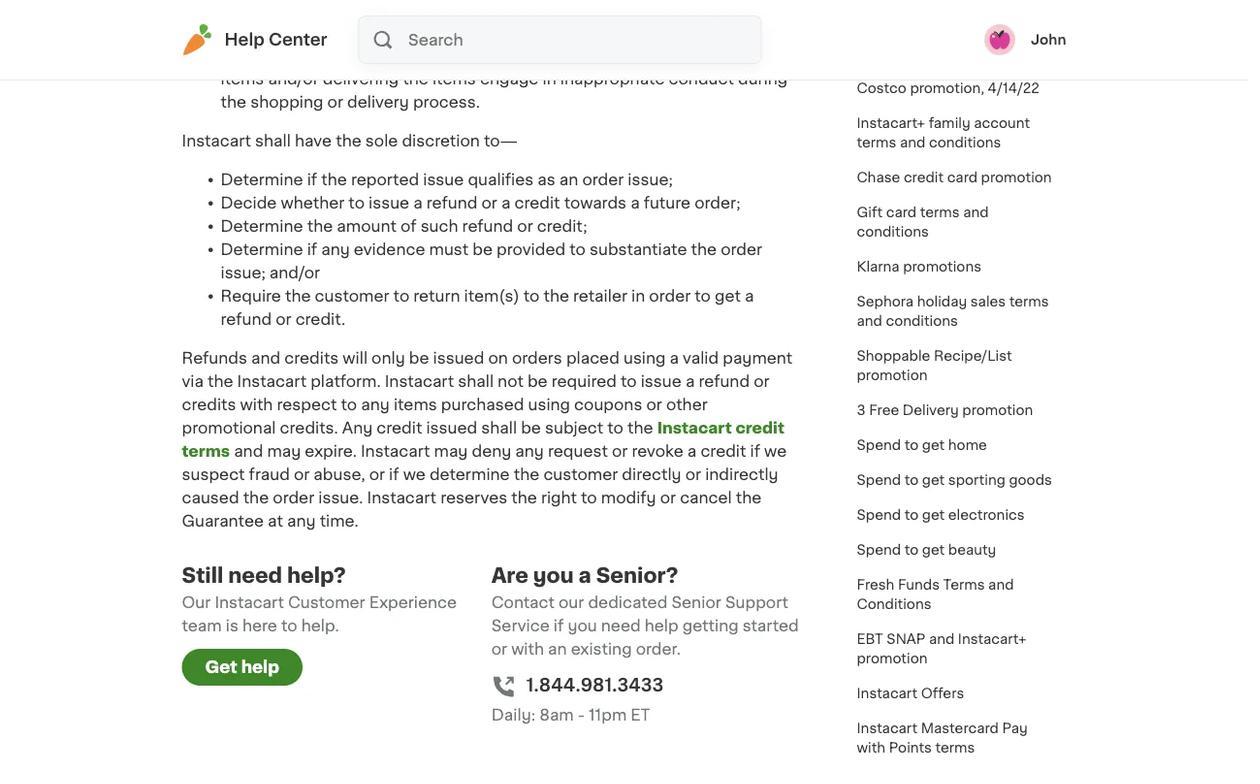 Task type: describe. For each thing, give the bounding box(es) containing it.
and/or inside - the individual(s) responsible for shopping for the items and/or delivering the items engage in inappropriate conduct during the shopping or delivery process.
[[268, 71, 319, 86]]

free
[[870, 404, 900, 417]]

1 vertical spatial you
[[568, 618, 597, 634]]

any
[[342, 420, 373, 436]]

1 vertical spatial shopping
[[250, 94, 324, 110]]

issue inside "refunds and credits will only be issued on orders placed using a valid payment via the instacart platform. instacart shall not be required to issue a refund or credits with respect to any items purchased using coupons or other promotional credits. any credit issued shall be subject to the"
[[641, 374, 682, 389]]

john link
[[985, 24, 1067, 55]]

our
[[182, 595, 211, 610]]

the up during
[[775, 48, 801, 63]]

a inside are you a senior? contact our dedicated senior support service if you need help getting started or with an existing order.
[[579, 565, 592, 586]]

the down refunds
[[208, 374, 233, 389]]

0 vertical spatial issued
[[433, 350, 485, 366]]

promotional
[[182, 420, 276, 436]]

to right item(s)
[[524, 288, 540, 304]]

the down fraud
[[243, 490, 269, 506]]

or inside are you a senior? contact our dedicated senior support service if you need help getting started or with an existing order.
[[492, 641, 508, 657]]

shoppable
[[857, 349, 931, 363]]

instacart credit terms
[[182, 420, 785, 459]]

instacart down "any" at the bottom left of the page
[[361, 443, 430, 459]]

as
[[538, 172, 556, 187]]

order up 'towards'
[[583, 172, 624, 187]]

help inside are you a senior? contact our dedicated senior support service if you need help getting started or with an existing order.
[[645, 618, 679, 634]]

or right fraud
[[294, 467, 310, 482]]

chase
[[857, 171, 901, 184]]

11pm
[[589, 707, 627, 723]]

instacart+ family account terms and conditions link
[[846, 106, 1067, 160]]

customer inside and may expire. instacart may deny any request or revoke a credit if we suspect fraud or abuse, or if we determine the customer directly or indirectly caused the order issue. instacart reserves the right to modify or cancel the guarantee at any time.
[[544, 467, 618, 482]]

promotion,
[[911, 82, 985, 95]]

1 vertical spatial shall
[[458, 374, 494, 389]]

gift card terms and conditions link
[[846, 195, 1067, 249]]

to inside and may expire. instacart may deny any request or revoke a credit if we suspect fraud or abuse, or if we determine the customer directly or indirectly caused the order issue. instacart reserves the right to modify or cancel the guarantee at any time.
[[581, 490, 597, 506]]

to up amount
[[349, 195, 365, 211]]

issue.
[[319, 490, 363, 506]]

snap
[[887, 633, 926, 646]]

a left future
[[631, 195, 640, 211]]

promotion up home
[[963, 404, 1034, 417]]

delivery
[[903, 404, 959, 417]]

the down order; on the right of page
[[691, 242, 717, 257]]

ebt
[[857, 633, 884, 646]]

points
[[890, 741, 932, 755]]

instacart up "respect" on the bottom of the page
[[237, 374, 307, 389]]

right
[[541, 490, 577, 506]]

after
[[458, 1, 495, 16]]

to left return in the left top of the page
[[394, 288, 410, 304]]

or down directly
[[661, 490, 676, 506]]

the up window.
[[326, 1, 352, 16]]

at
[[268, 513, 283, 529]]

inappropriate
[[561, 71, 665, 86]]

unprofessional service
[[221, 48, 413, 63]]

on
[[488, 350, 508, 366]]

be inside determine if the reported issue qualifies as an order issue; decide whether to issue a refund or a credit towards a future order; determine the amount of such refund or credit; determine if any evidence must be provided to substantiate the order issue; and/or require the customer to return item(s) to the retailer in order to get a refund or credit.
[[473, 242, 493, 257]]

1 horizontal spatial shopping
[[673, 48, 746, 63]]

0 vertical spatial you
[[533, 565, 574, 586]]

or down the qualifies
[[482, 195, 498, 211]]

or left credit.
[[276, 311, 292, 327]]

promotion down account
[[982, 171, 1052, 184]]

ebt snap and instacart+ promotion
[[857, 633, 1027, 666]]

delta skymiles promotion link
[[846, 1, 1044, 36]]

terms inside gift card terms and conditions
[[921, 206, 960, 219]]

fresh
[[857, 578, 895, 592]]

2 may from the left
[[434, 443, 468, 459]]

instacart left offers
[[857, 687, 918, 701]]

get for spend to get beauty
[[923, 543, 945, 557]]

the down help
[[221, 94, 247, 110]]

expire.
[[305, 443, 357, 459]]

if down whether
[[307, 242, 317, 257]]

only
[[372, 350, 405, 366]]

spend to get sporting goods link
[[846, 463, 1064, 498]]

guarantee
[[182, 513, 264, 529]]

if up indirectly
[[751, 443, 761, 459]]

or inside - the individual(s) responsible for shopping for the items and/or delivering the items engage in inappropriate conduct during the shopping or delivery process.
[[328, 94, 343, 110]]

payment
[[723, 350, 793, 366]]

need inside still need help? our instacart customer experience team is here to help.
[[228, 565, 282, 586]]

the left sole
[[336, 133, 362, 148]]

order;
[[695, 195, 741, 211]]

the up credit.
[[285, 288, 311, 304]]

of inside - the order arrives after the end of the scheduled delivery or pickup window.
[[562, 1, 578, 16]]

and inside gift card terms and conditions
[[964, 206, 989, 219]]

the up revoke
[[628, 420, 654, 436]]

0 vertical spatial shall
[[255, 133, 291, 148]]

fresh funds terms and conditions
[[857, 578, 1015, 611]]

klarna promotions link
[[846, 249, 994, 284]]

decide
[[221, 195, 277, 211]]

of inside determine if the reported issue qualifies as an order issue; decide whether to issue a refund or a credit towards a future order; determine the amount of such refund or credit; determine if any evidence must be provided to substantiate the order issue; and/or require the customer to return item(s) to the retailer in order to get a refund or credit.
[[401, 218, 417, 234]]

directly
[[622, 467, 682, 482]]

fraud
[[249, 467, 290, 482]]

are you a senior? contact our dedicated senior support service if you need help getting started or with an existing order.
[[492, 565, 799, 657]]

required
[[552, 374, 617, 389]]

delivery inside - the order arrives after the end of the scheduled delivery or pickup window.
[[698, 1, 760, 16]]

a inside and may expire. instacart may deny any request or revoke a credit if we suspect fraud or abuse, or if we determine the customer directly or indirectly caused the order issue. instacart reserves the right to modify or cancel the guarantee at any time.
[[688, 443, 697, 459]]

customer
[[288, 595, 365, 610]]

experience
[[369, 595, 457, 610]]

or left revoke
[[612, 443, 628, 459]]

family
[[929, 116, 971, 130]]

instacart inside instacart credit terms
[[658, 420, 732, 436]]

refund up the such in the left of the page
[[427, 195, 478, 211]]

the up whether
[[321, 172, 347, 187]]

spend for spend to get electronics
[[857, 508, 902, 522]]

get for spend to get home
[[923, 439, 945, 452]]

get for spend to get sporting goods
[[923, 474, 945, 487]]

service
[[492, 618, 550, 634]]

conditions
[[857, 598, 932, 611]]

is
[[226, 618, 239, 634]]

instacart right issue.
[[367, 490, 437, 506]]

the left retailer
[[544, 288, 570, 304]]

revoke
[[632, 443, 684, 459]]

spend to get electronics
[[857, 508, 1025, 522]]

a up the such in the left of the page
[[414, 195, 423, 211]]

retailer
[[574, 288, 628, 304]]

order down the substantiate
[[649, 288, 691, 304]]

john
[[1031, 33, 1067, 47]]

sephora holiday sales terms and conditions
[[857, 295, 1050, 328]]

and inside instacart+ family account terms and conditions
[[900, 136, 926, 149]]

and/or inside determine if the reported issue qualifies as an order issue; decide whether to issue a refund or a credit towards a future order; determine the amount of such refund or credit; determine if any evidence must be provided to substantiate the order issue; and/or require the customer to return item(s) to the retailer in order to get a refund or credit.
[[270, 265, 320, 280]]

instacart inside still need help? our instacart customer experience team is here to help.
[[215, 595, 284, 610]]

during
[[738, 71, 788, 86]]

a up other
[[686, 374, 695, 389]]

get help button
[[182, 649, 303, 686]]

goods
[[1010, 474, 1053, 487]]

individual(s)
[[454, 48, 548, 63]]

1 vertical spatial issued
[[426, 420, 478, 436]]

center
[[269, 32, 328, 48]]

need inside are you a senior? contact our dedicated senior support service if you need help getting started or with an existing order.
[[601, 618, 641, 634]]

gift
[[857, 206, 883, 219]]

time.
[[320, 513, 359, 529]]

electronics
[[949, 508, 1025, 522]]

costco promotion, 4/14/22
[[857, 82, 1040, 95]]

the up process.
[[403, 71, 429, 86]]

to inside "link"
[[905, 474, 919, 487]]

end
[[528, 1, 558, 16]]

any right "deny"
[[516, 443, 544, 459]]

klarna promotions
[[857, 260, 982, 274]]

instacart image
[[182, 24, 213, 55]]

spend for spend to get sporting goods
[[857, 474, 902, 487]]

get inside determine if the reported issue qualifies as an order issue; decide whether to issue a refund or a credit towards a future order; determine the amount of such refund or credit; determine if any evidence must be provided to substantiate the order issue; and/or require the customer to return item(s) to the retailer in order to get a refund or credit.
[[715, 288, 741, 304]]

credit inside instacart credit terms
[[736, 420, 785, 436]]

a up payment
[[745, 288, 754, 304]]

the down whether
[[307, 218, 333, 234]]

delta skymiles promotion
[[857, 12, 1033, 25]]

1 may from the left
[[267, 443, 301, 459]]

items down help
[[221, 71, 264, 86]]

order inside and may expire. instacart may deny any request or revoke a credit if we suspect fraud or abuse, or if we determine the customer directly or indirectly caused the order issue. instacart reserves the right to modify or cancel the guarantee at any time.
[[273, 490, 315, 506]]

instacart mastercard pay with points terms link
[[846, 711, 1067, 766]]

the left "right"
[[512, 490, 537, 506]]

- the individual(s) responsible for shopping for the items and/or delivering the items engage in inappropriate conduct during the shopping or delivery process.
[[221, 48, 801, 110]]

instacart shall have the sole discretion to—
[[182, 133, 522, 148]]

2 determine from the top
[[221, 218, 303, 234]]

spend to get sporting goods
[[857, 474, 1053, 487]]

delivering
[[323, 71, 399, 86]]

if right abuse,
[[389, 467, 399, 482]]

1 vertical spatial issue
[[369, 195, 410, 211]]

to inside still need help? our instacart customer experience team is here to help.
[[281, 618, 298, 634]]

to up funds
[[905, 543, 919, 557]]

instacart down only
[[385, 374, 454, 389]]

the down indirectly
[[736, 490, 762, 506]]

- for items
[[413, 48, 420, 63]]

or inside - the order arrives after the end of the scheduled delivery or pickup window.
[[764, 1, 780, 16]]

terms inside instacart credit terms
[[182, 443, 230, 459]]

engage
[[480, 71, 539, 86]]

instacart inside the instacart mastercard pay with points terms
[[857, 722, 918, 736]]

- the order arrives after the end of the scheduled delivery or pickup window.
[[221, 1, 780, 40]]

scheduled
[[612, 1, 694, 16]]

abuse,
[[314, 467, 365, 482]]

responsible
[[552, 48, 643, 63]]

help center
[[225, 32, 328, 48]]

klarna
[[857, 260, 900, 274]]

or down payment
[[754, 374, 770, 389]]

and inside "refunds and credits will only be issued on orders placed using a valid payment via the instacart platform. instacart shall not be required to issue a refund or credits with respect to any items purchased using coupons or other promotional credits. any credit issued shall be subject to the"
[[251, 350, 281, 366]]

must
[[429, 242, 469, 257]]

2 horizontal spatial -
[[578, 707, 585, 723]]

account
[[975, 116, 1031, 130]]

amount
[[337, 218, 397, 234]]

or up the cancel
[[686, 467, 702, 482]]

order down order; on the right of page
[[721, 242, 763, 257]]

credit inside "refunds and credits will only be issued on orders placed using a valid payment via the instacart platform. instacart shall not be required to issue a refund or credits with respect to any items purchased using coupons or other promotional credits. any credit issued shall be subject to the"
[[377, 420, 422, 436]]

credit inside and may expire. instacart may deny any request or revoke a credit if we suspect fraud or abuse, or if we determine the customer directly or indirectly caused the order issue. instacart reserves the right to modify or cancel the guarantee at any time.
[[701, 443, 747, 459]]

to down platform. at the left of page
[[341, 397, 357, 412]]

user avatar image
[[985, 24, 1016, 55]]

in inside - the individual(s) responsible for shopping for the items and/or delivering the items engage in inappropriate conduct during the shopping or delivery process.
[[543, 71, 557, 86]]

placed
[[567, 350, 620, 366]]



Task type: vqa. For each thing, say whether or not it's contained in the screenshot.
"Laundry"
no



Task type: locate. For each thing, give the bounding box(es) containing it.
costco
[[857, 82, 907, 95]]

daily:
[[492, 707, 536, 723]]

to down coupons
[[608, 420, 624, 436]]

and inside the fresh funds terms and conditions
[[989, 578, 1015, 592]]

promotion inside ebt snap and instacart+ promotion
[[857, 652, 928, 666]]

0 vertical spatial an
[[560, 172, 579, 187]]

1.844.981.3433
[[527, 677, 664, 694]]

3 determine from the top
[[221, 242, 303, 257]]

promotion
[[962, 12, 1033, 25], [982, 171, 1052, 184], [857, 369, 928, 382], [963, 404, 1034, 417], [857, 652, 928, 666]]

delivery down the "delivering"
[[347, 94, 409, 110]]

0 horizontal spatial instacart+
[[857, 116, 926, 130]]

reserves
[[441, 490, 508, 506]]

service
[[349, 48, 409, 63]]

you down our
[[568, 618, 597, 634]]

an
[[560, 172, 579, 187], [548, 641, 567, 657]]

an inside are you a senior? contact our dedicated senior support service if you need help getting started or with an existing order.
[[548, 641, 567, 657]]

with inside "refunds and credits will only be issued on orders placed using a valid payment via the instacart platform. instacart shall not be required to issue a refund or credits with respect to any items purchased using coupons or other promotional credits. any credit issued shall be subject to the"
[[240, 397, 273, 412]]

determine
[[221, 172, 303, 187], [221, 218, 303, 234], [221, 242, 303, 257]]

0 vertical spatial issue
[[423, 172, 464, 187]]

0 vertical spatial instacart+
[[857, 116, 926, 130]]

1 horizontal spatial credits
[[285, 350, 339, 366]]

0 horizontal spatial we
[[403, 467, 426, 482]]

0 vertical spatial card
[[948, 171, 978, 184]]

sephora
[[857, 295, 914, 309]]

a
[[414, 195, 423, 211], [502, 195, 511, 211], [631, 195, 640, 211], [745, 288, 754, 304], [670, 350, 679, 366], [686, 374, 695, 389], [688, 443, 697, 459], [579, 565, 592, 586]]

2 vertical spatial -
[[578, 707, 585, 723]]

1 vertical spatial card
[[887, 206, 917, 219]]

promotion up john
[[962, 12, 1033, 25]]

1 vertical spatial and/or
[[270, 265, 320, 280]]

issue down "discretion"
[[423, 172, 464, 187]]

card right gift
[[887, 206, 917, 219]]

in
[[543, 71, 557, 86], [632, 288, 646, 304]]

be left the subject
[[521, 420, 541, 436]]

refund inside "refunds and credits will only be issued on orders placed using a valid payment via the instacart platform. instacart shall not be required to issue a refund or credits with respect to any items purchased using coupons or other promotional credits. any credit issued shall be subject to the"
[[699, 374, 750, 389]]

0 horizontal spatial with
[[240, 397, 273, 412]]

get
[[205, 659, 237, 676]]

order inside - the order arrives after the end of the scheduled delivery or pickup window.
[[356, 1, 398, 16]]

1 horizontal spatial may
[[434, 443, 468, 459]]

help.
[[302, 618, 339, 634]]

1 vertical spatial instacart+
[[959, 633, 1027, 646]]

2 for from the left
[[750, 48, 771, 63]]

1 vertical spatial issue;
[[221, 265, 266, 280]]

a left valid
[[670, 350, 679, 366]]

1 horizontal spatial using
[[624, 350, 666, 366]]

1 horizontal spatial delivery
[[698, 1, 760, 16]]

provided
[[497, 242, 566, 257]]

2 vertical spatial with
[[857, 741, 886, 755]]

1 horizontal spatial customer
[[544, 467, 618, 482]]

promotion down shoppable
[[857, 369, 928, 382]]

2 horizontal spatial with
[[857, 741, 886, 755]]

terms down "mastercard"
[[936, 741, 976, 755]]

order
[[356, 1, 398, 16], [583, 172, 624, 187], [721, 242, 763, 257], [649, 288, 691, 304], [273, 490, 315, 506]]

getting
[[683, 618, 739, 634]]

1 vertical spatial conditions
[[857, 225, 930, 239]]

or right abuse,
[[369, 467, 385, 482]]

orders
[[512, 350, 563, 366]]

indirectly
[[706, 467, 779, 482]]

ebt snap and instacart+ promotion link
[[846, 622, 1067, 676]]

0 vertical spatial issue;
[[628, 172, 673, 187]]

cancel
[[680, 490, 732, 506]]

1 vertical spatial need
[[601, 618, 641, 634]]

discretion
[[402, 133, 480, 148]]

future
[[644, 195, 691, 211]]

4 spend from the top
[[857, 543, 902, 557]]

2 vertical spatial conditions
[[886, 314, 959, 328]]

senior?
[[596, 565, 679, 586]]

gift card terms and conditions
[[857, 206, 989, 239]]

1 horizontal spatial in
[[632, 288, 646, 304]]

0 vertical spatial credits
[[285, 350, 339, 366]]

instacart+ down costco on the right of page
[[857, 116, 926, 130]]

1 vertical spatial delivery
[[347, 94, 409, 110]]

we up indirectly
[[765, 443, 787, 459]]

1 for from the left
[[647, 48, 669, 63]]

1 spend from the top
[[857, 439, 902, 452]]

get help
[[205, 659, 279, 676]]

fresh funds terms and conditions link
[[846, 568, 1067, 622]]

0 vertical spatial -
[[316, 1, 323, 16]]

customer down request
[[544, 467, 618, 482]]

may
[[267, 443, 301, 459], [434, 443, 468, 459]]

0 vertical spatial determine
[[221, 172, 303, 187]]

0 vertical spatial in
[[543, 71, 557, 86]]

to up spend to get beauty
[[905, 508, 919, 522]]

- inside - the individual(s) responsible for shopping for the items and/or delivering the items engage in inappropriate conduct during the shopping or delivery process.
[[413, 48, 420, 63]]

shall
[[255, 133, 291, 148], [458, 374, 494, 389], [482, 420, 517, 436]]

et
[[631, 707, 651, 723]]

instacart+ inside instacart+ family account terms and conditions
[[857, 116, 926, 130]]

0 horizontal spatial customer
[[315, 288, 390, 304]]

help inside button
[[241, 659, 279, 676]]

spend to get electronics link
[[846, 498, 1037, 533]]

1 determine from the top
[[221, 172, 303, 187]]

1 horizontal spatial issue;
[[628, 172, 673, 187]]

sales
[[971, 295, 1006, 309]]

card inside gift card terms and conditions
[[887, 206, 917, 219]]

still
[[182, 565, 224, 586]]

spend
[[857, 439, 902, 452], [857, 474, 902, 487], [857, 508, 902, 522], [857, 543, 902, 557]]

you
[[533, 565, 574, 586], [568, 618, 597, 634]]

0 horizontal spatial -
[[316, 1, 323, 16]]

1 horizontal spatial instacart+
[[959, 633, 1027, 646]]

and inside and may expire. instacart may deny any request or revoke a credit if we suspect fraud or abuse, or if we determine the customer directly or indirectly caused the order issue. instacart reserves the right to modify or cancel the guarantee at any time.
[[234, 443, 263, 459]]

1 horizontal spatial need
[[601, 618, 641, 634]]

beauty
[[949, 543, 997, 557]]

- inside - the order arrives after the end of the scheduled delivery or pickup window.
[[316, 1, 323, 16]]

1 vertical spatial determine
[[221, 218, 303, 234]]

shoppable recipe/list promotion
[[857, 349, 1013, 382]]

conditions inside instacart+ family account terms and conditions
[[930, 136, 1002, 149]]

window.
[[277, 24, 341, 40]]

0 horizontal spatial need
[[228, 565, 282, 586]]

sephora holiday sales terms and conditions link
[[846, 284, 1067, 339]]

0 horizontal spatial issue;
[[221, 265, 266, 280]]

0 vertical spatial of
[[562, 1, 578, 16]]

conditions inside gift card terms and conditions
[[857, 225, 930, 239]]

0 vertical spatial conditions
[[930, 136, 1002, 149]]

we left determine
[[403, 467, 426, 482]]

issue; up require
[[221, 265, 266, 280]]

with up 'promotional' at bottom
[[240, 397, 273, 412]]

1 horizontal spatial card
[[948, 171, 978, 184]]

refund down require
[[221, 311, 272, 327]]

order up service
[[356, 1, 398, 16]]

3
[[857, 404, 866, 417]]

delivery
[[698, 1, 760, 16], [347, 94, 409, 110]]

subject
[[545, 420, 604, 436]]

if inside are you a senior? contact our dedicated senior support service if you need help getting started or with an existing order.
[[554, 618, 564, 634]]

promotions
[[904, 260, 982, 274]]

0 horizontal spatial shopping
[[250, 94, 324, 110]]

be right must
[[473, 242, 493, 257]]

any
[[321, 242, 350, 257], [361, 397, 390, 412], [516, 443, 544, 459], [287, 513, 316, 529]]

0 horizontal spatial issue
[[369, 195, 410, 211]]

2 horizontal spatial issue
[[641, 374, 682, 389]]

delivery inside - the individual(s) responsible for shopping for the items and/or delivering the items engage in inappropriate conduct during the shopping or delivery process.
[[347, 94, 409, 110]]

using
[[624, 350, 666, 366], [528, 397, 571, 412]]

offers
[[921, 687, 965, 701]]

whether
[[281, 195, 345, 211]]

via
[[182, 374, 204, 389]]

get down spend to get electronics link
[[923, 543, 945, 557]]

0 horizontal spatial delivery
[[347, 94, 409, 110]]

promotion inside shoppable recipe/list promotion
[[857, 369, 928, 382]]

0 horizontal spatial of
[[401, 218, 417, 234]]

help center link
[[182, 24, 328, 55]]

and inside sephora holiday sales terms and conditions
[[857, 314, 883, 328]]

a right revoke
[[688, 443, 697, 459]]

1 vertical spatial customer
[[544, 467, 618, 482]]

to up valid
[[695, 288, 711, 304]]

if up whether
[[307, 172, 317, 187]]

home
[[949, 439, 988, 452]]

and right snap
[[929, 633, 955, 646]]

1 vertical spatial using
[[528, 397, 571, 412]]

1 horizontal spatial we
[[765, 443, 787, 459]]

and may expire. instacart may deny any request or revoke a credit if we suspect fraud or abuse, or if we determine the customer directly or indirectly caused the order issue. instacart reserves the right to modify or cancel the guarantee at any time.
[[182, 443, 787, 529]]

for up during
[[750, 48, 771, 63]]

senior
[[672, 595, 722, 610]]

daily: 8am - 11pm et
[[492, 707, 651, 723]]

1 vertical spatial in
[[632, 288, 646, 304]]

- up window.
[[316, 1, 323, 16]]

items down only
[[394, 397, 437, 412]]

other
[[667, 397, 708, 412]]

0 horizontal spatial in
[[543, 71, 557, 86]]

0 vertical spatial using
[[624, 350, 666, 366]]

issue
[[423, 172, 464, 187], [369, 195, 410, 211], [641, 374, 682, 389]]

an inside determine if the reported issue qualifies as an order issue; decide whether to issue a refund or a credit towards a future order; determine the amount of such refund or credit; determine if any evidence must be provided to substantiate the order issue; and/or require the customer to return item(s) to the retailer in order to get a refund or credit.
[[560, 172, 579, 187]]

instacart up here
[[215, 595, 284, 610]]

an down service
[[548, 641, 567, 657]]

and right terms
[[989, 578, 1015, 592]]

instacart+
[[857, 116, 926, 130], [959, 633, 1027, 646]]

4/14/22
[[988, 82, 1040, 95]]

get up spend to get electronics
[[923, 474, 945, 487]]

customer up credit.
[[315, 288, 390, 304]]

to down delivery
[[905, 439, 919, 452]]

and inside ebt snap and instacart+ promotion
[[929, 633, 955, 646]]

0 horizontal spatial card
[[887, 206, 917, 219]]

valid
[[683, 350, 719, 366]]

0 vertical spatial with
[[240, 397, 273, 412]]

be right only
[[409, 350, 429, 366]]

instacart down other
[[658, 420, 732, 436]]

in inside determine if the reported issue qualifies as an order issue; decide whether to issue a refund or a credit towards a future order; determine the amount of such refund or credit; determine if any evidence must be provided to substantiate the order issue; and/or require the customer to return item(s) to the retailer in order to get a refund or credit.
[[632, 288, 646, 304]]

1 horizontal spatial of
[[562, 1, 578, 16]]

0 horizontal spatial for
[[647, 48, 669, 63]]

determine if the reported issue qualifies as an order issue; decide whether to issue a refund or a credit towards a future order; determine the amount of such refund or credit; determine if any evidence must be provided to substantiate the order issue; and/or require the customer to return item(s) to the retailer in order to get a refund or credit.
[[221, 172, 763, 327]]

help?
[[287, 565, 346, 586]]

the left end
[[499, 1, 524, 16]]

instacart+ down fresh funds terms and conditions link
[[959, 633, 1027, 646]]

instacart up decide
[[182, 133, 251, 148]]

using right placed
[[624, 350, 666, 366]]

spend up 'fresh'
[[857, 543, 902, 557]]

to up coupons
[[621, 374, 637, 389]]

terms inside instacart+ family account terms and conditions
[[857, 136, 897, 149]]

3 free delivery promotion
[[857, 404, 1034, 417]]

issued down purchased
[[426, 420, 478, 436]]

order up at
[[273, 490, 315, 506]]

and/or down unprofessional at the top of the page
[[268, 71, 319, 86]]

refund down valid
[[699, 374, 750, 389]]

the up responsible
[[582, 1, 608, 16]]

determine down decide
[[221, 218, 303, 234]]

conduct
[[669, 71, 734, 86]]

refund up must
[[462, 218, 514, 234]]

spend down spend to get home
[[857, 474, 902, 487]]

refunds
[[182, 350, 247, 366]]

get inside "link"
[[923, 474, 945, 487]]

3 spend from the top
[[857, 508, 902, 522]]

2 vertical spatial determine
[[221, 242, 303, 257]]

using up the subject
[[528, 397, 571, 412]]

any right at
[[287, 513, 316, 529]]

conditions for holiday
[[886, 314, 959, 328]]

1 horizontal spatial -
[[413, 48, 420, 63]]

shopping
[[673, 48, 746, 63], [250, 94, 324, 110]]

instacart offers
[[857, 687, 965, 701]]

chase credit card promotion
[[857, 171, 1052, 184]]

conditions inside sephora holiday sales terms and conditions
[[886, 314, 959, 328]]

1 horizontal spatial for
[[750, 48, 771, 63]]

chase credit card promotion link
[[846, 160, 1064, 195]]

get for spend to get electronics
[[923, 508, 945, 522]]

or left other
[[647, 397, 663, 412]]

0 vertical spatial customer
[[315, 288, 390, 304]]

8am
[[540, 707, 574, 723]]

2 vertical spatial issue
[[641, 374, 682, 389]]

reported
[[351, 172, 419, 187]]

the down instacart credit terms
[[514, 467, 540, 482]]

1 vertical spatial with
[[512, 641, 544, 657]]

- for pickup
[[316, 1, 323, 16]]

instacart+ inside ebt snap and instacart+ promotion
[[959, 633, 1027, 646]]

terms
[[944, 578, 985, 592]]

deny
[[472, 443, 512, 459]]

unprofessional
[[221, 48, 345, 63]]

instacart
[[182, 133, 251, 148], [237, 374, 307, 389], [385, 374, 454, 389], [658, 420, 732, 436], [361, 443, 430, 459], [367, 490, 437, 506], [215, 595, 284, 610], [857, 687, 918, 701], [857, 722, 918, 736]]

1 vertical spatial help
[[241, 659, 279, 676]]

process.
[[413, 94, 480, 110]]

0 vertical spatial delivery
[[698, 1, 760, 16]]

2 vertical spatial shall
[[482, 420, 517, 436]]

promotion down snap
[[857, 652, 928, 666]]

terms inside sephora holiday sales terms and conditions
[[1010, 295, 1050, 309]]

credits.
[[280, 420, 338, 436]]

with inside are you a senior? contact our dedicated senior support service if you need help getting started or with an existing order.
[[512, 641, 544, 657]]

1 vertical spatial an
[[548, 641, 567, 657]]

0 vertical spatial we
[[765, 443, 787, 459]]

help
[[225, 32, 265, 48]]

and/or up require
[[270, 265, 320, 280]]

1 horizontal spatial with
[[512, 641, 544, 657]]

for down "scheduled"
[[647, 48, 669, 63]]

any inside determine if the reported issue qualifies as an order issue; decide whether to issue a refund or a credit towards a future order; determine the amount of such refund or credit; determine if any evidence must be provided to substantiate the order issue; and/or require the customer to return item(s) to the retailer in order to get a refund or credit.
[[321, 242, 350, 257]]

modify
[[601, 490, 657, 506]]

shall left the have
[[255, 133, 291, 148]]

customer inside determine if the reported issue qualifies as an order issue; decide whether to issue a refund or a credit towards a future order; determine the amount of such refund or credit; determine if any evidence must be provided to substantiate the order issue; and/or require the customer to return item(s) to the retailer in order to get a refund or credit.
[[315, 288, 390, 304]]

our
[[559, 595, 584, 610]]

0 vertical spatial and/or
[[268, 71, 319, 86]]

will
[[343, 350, 368, 366]]

the down arrives
[[424, 48, 450, 63]]

0 horizontal spatial may
[[267, 443, 301, 459]]

1 vertical spatial we
[[403, 467, 426, 482]]

credit inside determine if the reported issue qualifies as an order issue; decide whether to issue a refund or a credit towards a future order; determine the amount of such refund or credit; determine if any evidence must be provided to substantiate the order issue; and/or require the customer to return item(s) to the retailer in order to get a refund or credit.
[[515, 195, 560, 211]]

terms up the suspect
[[182, 443, 230, 459]]

0 horizontal spatial using
[[528, 397, 571, 412]]

items inside "refunds and credits will only be issued on orders placed using a valid payment via the instacart platform. instacart shall not be required to issue a refund or credits with respect to any items purchased using coupons or other promotional credits. any credit issued shall be subject to the"
[[394, 397, 437, 412]]

determine up require
[[221, 242, 303, 257]]

0 vertical spatial need
[[228, 565, 282, 586]]

shall up "deny"
[[482, 420, 517, 436]]

or down the "delivering"
[[328, 94, 343, 110]]

shoppable recipe/list promotion link
[[846, 339, 1067, 393]]

shopping up conduct
[[673, 48, 746, 63]]

determine
[[430, 467, 510, 482]]

spend for spend to get beauty
[[857, 543, 902, 557]]

0 vertical spatial help
[[645, 618, 679, 634]]

0 horizontal spatial help
[[241, 659, 279, 676]]

1 horizontal spatial help
[[645, 618, 679, 634]]

for
[[647, 48, 669, 63], [750, 48, 771, 63]]

such
[[421, 218, 459, 234]]

evidence
[[354, 242, 425, 257]]

need up here
[[228, 565, 282, 586]]

2 spend from the top
[[857, 474, 902, 487]]

any up "any" at the bottom left of the page
[[361, 397, 390, 412]]

1 vertical spatial -
[[413, 48, 420, 63]]

items up process.
[[433, 71, 476, 86]]

with inside the instacart mastercard pay with points terms
[[857, 741, 886, 755]]

Search search field
[[407, 16, 761, 63]]

0 vertical spatial shopping
[[673, 48, 746, 63]]

or down service
[[492, 641, 508, 657]]

and
[[900, 136, 926, 149], [964, 206, 989, 219], [857, 314, 883, 328], [251, 350, 281, 366], [234, 443, 263, 459], [989, 578, 1015, 592], [929, 633, 955, 646]]

of right end
[[562, 1, 578, 16]]

conditions for family
[[930, 136, 1002, 149]]

spend for spend to get home
[[857, 439, 902, 452]]

determine up decide
[[221, 172, 303, 187]]

issued
[[433, 350, 485, 366], [426, 420, 478, 436]]

instacart up points
[[857, 722, 918, 736]]

need down dedicated
[[601, 618, 641, 634]]

terms inside the instacart mastercard pay with points terms
[[936, 741, 976, 755]]

a down the qualifies
[[502, 195, 511, 211]]

be down "orders"
[[528, 374, 548, 389]]

help right get
[[241, 659, 279, 676]]

existing
[[571, 641, 632, 657]]

to down credit;
[[570, 242, 586, 257]]

1 vertical spatial of
[[401, 218, 417, 234]]

1 horizontal spatial issue
[[423, 172, 464, 187]]

terms right sales
[[1010, 295, 1050, 309]]

1 vertical spatial credits
[[182, 397, 236, 412]]

spend inside "link"
[[857, 474, 902, 487]]

0 horizontal spatial credits
[[182, 397, 236, 412]]

or up the provided
[[517, 218, 533, 234]]

any inside "refunds and credits will only be issued on orders placed using a valid payment via the instacart platform. instacart shall not be required to issue a refund or credits with respect to any items purchased using coupons or other promotional credits. any credit issued shall be subject to the"
[[361, 397, 390, 412]]



